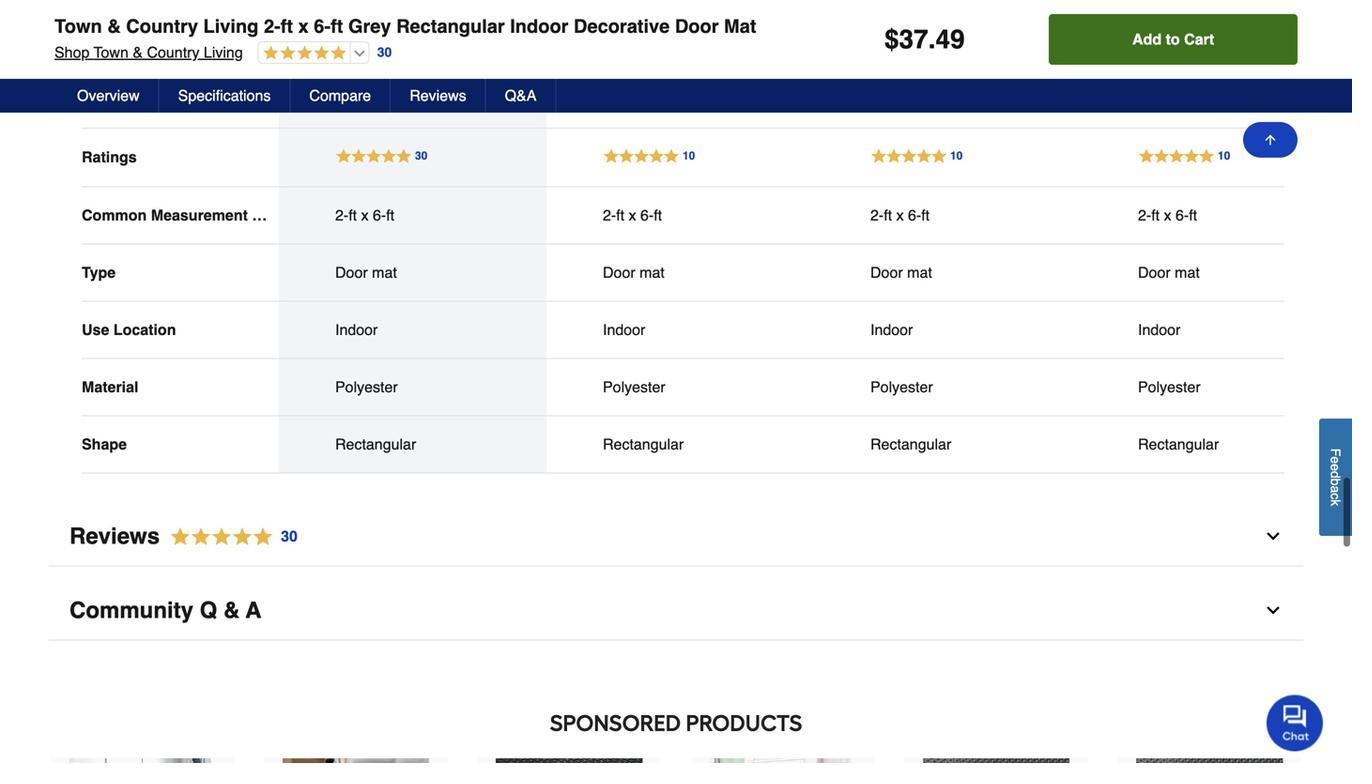 Task type: locate. For each thing, give the bounding box(es) containing it.
ends
[[432, 68, 469, 85], [700, 68, 737, 85], [968, 68, 1004, 85], [1235, 68, 1272, 85]]

6-
[[314, 15, 331, 37], [373, 206, 386, 224], [641, 206, 654, 224], [908, 206, 922, 224], [1176, 206, 1189, 224]]

0 vertical spatial &
[[107, 15, 121, 37]]

1 save $12.49 from the left
[[335, 68, 421, 85]]

town & country living 2-ft x 5-ft maroon rectangular indoor decorative door mat image
[[283, 759, 429, 764]]

common
[[82, 206, 147, 224]]

l)
[[288, 206, 302, 224]]

2 save from the left
[[603, 68, 638, 85]]

0 horizontal spatial 30
[[281, 528, 298, 545]]

reviews
[[410, 87, 466, 104], [70, 523, 160, 549]]

polyester
[[335, 378, 398, 396], [603, 378, 666, 396], [871, 378, 933, 396], [1138, 378, 1201, 396]]

living
[[203, 15, 259, 37], [204, 44, 243, 61]]

1 e from the top
[[1329, 457, 1344, 464]]

4 indoor cell from the left
[[1138, 321, 1293, 339]]

1 vertical spatial &
[[133, 44, 143, 61]]

1 horizontal spatial $49.98
[[871, 49, 917, 66]]

0 vertical spatial reviews
[[410, 87, 466, 104]]

reviews button
[[391, 79, 486, 113]]

1 horizontal spatial 30
[[377, 45, 392, 60]]

ends inside ends dec 20
[[432, 68, 469, 85]]

town & country living 2-ft x 6-ft grey rectangular indoor decorative door mat
[[54, 15, 757, 37]]

rectangular for 3rd rectangular cell from right
[[603, 436, 684, 453]]

4 polyester from the left
[[1138, 378, 1201, 396]]

3 indoor cell from the left
[[871, 321, 1026, 339]]

2 ends from the left
[[700, 68, 737, 85]]

b
[[1329, 479, 1344, 486]]

f
[[1329, 449, 1344, 457]]

2 mat from the left
[[640, 264, 665, 281]]

4.9 stars image up compare at the left top of the page
[[259, 45, 346, 62]]

x
[[298, 15, 309, 37], [275, 206, 284, 224], [361, 206, 369, 224], [629, 206, 636, 224], [897, 206, 904, 224], [1164, 206, 1172, 224]]

e up the d
[[1329, 457, 1344, 464]]

& right price
[[133, 44, 143, 61]]

rectangular cell
[[335, 435, 490, 454], [603, 435, 758, 454], [871, 435, 1026, 454], [1138, 435, 1293, 454]]

ends dec 20
[[335, 68, 469, 104]]

1 vertical spatial reviews
[[70, 523, 160, 549]]

1 mat from the left
[[372, 264, 397, 281]]

country up specifications
[[147, 44, 200, 61]]

1 $49.98 from the left
[[335, 49, 381, 66]]

material
[[82, 378, 139, 396]]

1 horizontal spatial &
[[133, 44, 143, 61]]

x for first 2-ft x 6-ft cell from left
[[361, 206, 369, 224]]

door mat for second door mat cell from the left
[[603, 264, 665, 281]]

save
[[335, 68, 370, 85], [603, 68, 638, 85], [871, 68, 906, 85], [1138, 68, 1173, 85]]

1 door mat cell from the left
[[335, 263, 490, 282]]

4 ends from the left
[[1235, 68, 1272, 85]]

4 2-ft x 6-ft from the left
[[1138, 206, 1198, 224]]

1 save from the left
[[335, 68, 370, 85]]

3 2-ft x 6-ft from the left
[[871, 206, 930, 224]]

shop
[[54, 44, 90, 61]]

1 vertical spatial living
[[204, 44, 243, 61]]

2 horizontal spatial $49.98
[[1138, 49, 1184, 66]]

1 vertical spatial country
[[147, 44, 200, 61]]

southdeep products heading
[[49, 705, 1304, 742]]

1 rectangular cell from the left
[[335, 435, 490, 454]]

3 polyester from the left
[[871, 378, 933, 396]]

2 door mat from the left
[[603, 264, 665, 281]]

1 door mat from the left
[[335, 264, 397, 281]]

add
[[1133, 31, 1162, 48]]

indoor
[[510, 15, 569, 37], [335, 321, 378, 338], [603, 321, 646, 338], [871, 321, 913, 338], [1138, 321, 1181, 338]]

f e e d b a c k
[[1329, 449, 1344, 506]]

2 vertical spatial &
[[224, 598, 240, 623]]

2 e from the top
[[1329, 464, 1344, 471]]

shop town & country living
[[54, 44, 243, 61]]

town right shop
[[94, 44, 129, 61]]

grey
[[348, 15, 391, 37]]

reviews inside button
[[410, 87, 466, 104]]

specifications button
[[159, 79, 291, 113]]

polyester for 4th polyester cell
[[1138, 378, 1201, 396]]

q&a button
[[486, 79, 556, 113]]

specifications
[[178, 87, 271, 104]]

polyester cell
[[335, 378, 490, 397], [603, 378, 758, 397], [871, 378, 1026, 397], [1138, 378, 1293, 397]]

2 save $12.49 from the left
[[603, 68, 688, 85]]

martha stewart 2-ft x 3-ft blue rectangular indoor anti-fatigue mat image
[[710, 759, 856, 764]]

price
[[82, 50, 118, 67]]

1 indoor cell from the left
[[335, 321, 490, 339]]

2 polyester from the left
[[603, 378, 666, 396]]

a
[[1329, 486, 1344, 493]]

1 2-ft x 6-ft from the left
[[335, 206, 395, 224]]

2 rectangular cell from the left
[[603, 435, 758, 454]]

door mat cell
[[335, 263, 490, 282], [603, 263, 758, 282], [871, 263, 1026, 282], [1138, 263, 1293, 282]]

4 $12.49 from the left
[[1178, 68, 1224, 85]]

e
[[1329, 457, 1344, 464], [1329, 464, 1344, 471]]

2-ft x 6-ft for 2nd 2-ft x 6-ft cell from the right
[[871, 206, 930, 224]]

town
[[54, 15, 102, 37], [94, 44, 129, 61]]

reviews up the community
[[70, 523, 160, 549]]

& up price
[[107, 15, 121, 37]]

2 $49.98 from the left
[[871, 49, 917, 66]]

door mat
[[335, 264, 397, 281], [603, 264, 665, 281], [871, 264, 932, 281], [1138, 264, 1200, 281]]

1 2-ft x 6-ft cell from the left
[[335, 206, 490, 225]]

compare button
[[291, 79, 391, 113]]

location
[[113, 321, 176, 338]]

49
[[370, 13, 382, 26], [637, 13, 650, 26], [1173, 13, 1185, 26], [936, 24, 965, 54]]

30
[[377, 45, 392, 60], [281, 528, 298, 545]]

1 ends from the left
[[432, 68, 469, 85]]

2 2-ft x 6-ft from the left
[[603, 206, 662, 224]]

e up b
[[1329, 464, 1344, 471]]

rectangular for 2nd rectangular cell from right
[[871, 436, 952, 453]]

chevron down image
[[1264, 527, 1283, 546]]

2-ft x 6-ft for first 2-ft x 6-ft cell from the right
[[1138, 206, 1198, 224]]

sponsored
[[550, 710, 681, 737]]

&
[[107, 15, 121, 37], [133, 44, 143, 61], [224, 598, 240, 623]]

$
[[335, 13, 342, 26], [603, 13, 609, 26], [1138, 13, 1145, 26], [885, 24, 899, 54]]

d
[[1329, 471, 1344, 479]]

4.9 stars image up q
[[160, 524, 299, 550]]

2-ft x 6-ft
[[335, 206, 395, 224], [603, 206, 662, 224], [871, 206, 930, 224], [1138, 206, 1198, 224]]

3 $49.98 from the left
[[1138, 49, 1184, 66]]

4 door mat from the left
[[1138, 264, 1200, 281]]

0 vertical spatial 4.9 stars image
[[259, 45, 346, 62]]

$12.49
[[375, 68, 421, 85], [642, 68, 688, 85], [910, 68, 956, 85], [1178, 68, 1224, 85]]

3 door mat from the left
[[871, 264, 932, 281]]

1 polyester cell from the left
[[335, 378, 490, 397]]

mat
[[372, 264, 397, 281], [640, 264, 665, 281], [907, 264, 932, 281], [1175, 264, 1200, 281]]

0 horizontal spatial $49.98
[[335, 49, 381, 66]]

$ 37 . 49
[[335, 10, 382, 36], [603, 10, 650, 36], [1138, 10, 1185, 36], [885, 24, 965, 54]]

3 save from the left
[[871, 68, 906, 85]]

use
[[82, 321, 109, 338]]

4.9 stars image
[[259, 45, 346, 62], [160, 524, 299, 550]]

polyester for 2nd polyester cell from right
[[871, 378, 933, 396]]

rubber-cal 2-ft x 3-ft black rectangular indoor or outdoor home door mat image
[[1137, 759, 1283, 764]]

4 mat from the left
[[1175, 264, 1200, 281]]

0 vertical spatial living
[[203, 15, 259, 37]]

& left a
[[224, 598, 240, 623]]

indoor cell
[[335, 321, 490, 339], [603, 321, 758, 339], [871, 321, 1026, 339], [1138, 321, 1293, 339]]

2 horizontal spatial &
[[224, 598, 240, 623]]

(w
[[252, 206, 271, 224]]

4 rectangular cell from the left
[[1138, 435, 1293, 454]]

rectangular for first rectangular cell
[[335, 436, 416, 453]]

rubber-cal 3-ft x 5-ft black rectangular indoor or outdoor home door mat image
[[496, 759, 643, 764]]

type
[[82, 264, 116, 281]]

rectangular
[[396, 15, 505, 37], [335, 436, 416, 453], [603, 436, 684, 453], [871, 436, 952, 453], [1138, 436, 1219, 453]]

rubber-cal 4-ft x 6-ft black rectangular indoor or outdoor home utility mat image
[[923, 759, 1070, 764]]

country up shop town & country living
[[126, 15, 198, 37]]

.
[[367, 13, 370, 26], [634, 13, 637, 26], [1170, 13, 1173, 26], [929, 24, 936, 54]]

1 vertical spatial 4.9 stars image
[[160, 524, 299, 550]]

1 polyester from the left
[[335, 378, 398, 396]]

2-ft x 6-ft cell
[[335, 206, 490, 225], [603, 206, 758, 225], [871, 206, 1026, 225], [1138, 206, 1293, 225]]

& inside button
[[224, 598, 240, 623]]

country
[[126, 15, 198, 37], [147, 44, 200, 61]]

2-
[[264, 15, 281, 37], [335, 206, 349, 224], [603, 206, 616, 224], [871, 206, 884, 224], [1138, 206, 1152, 224]]

ft
[[281, 15, 293, 37], [331, 15, 343, 37], [349, 206, 357, 224], [386, 206, 395, 224], [616, 206, 625, 224], [654, 206, 662, 224], [884, 206, 892, 224], [922, 206, 930, 224], [1152, 206, 1160, 224], [1189, 206, 1198, 224]]

2 $12.49 from the left
[[642, 68, 688, 85]]

community q & a
[[70, 598, 262, 623]]

door mat for fourth door mat cell from the left
[[1138, 264, 1200, 281]]

reviews right 20
[[410, 87, 466, 104]]

c
[[1329, 493, 1344, 500]]

save $12.49
[[335, 68, 421, 85], [603, 68, 688, 85], [871, 68, 956, 85], [1138, 68, 1224, 85]]

1 living from the top
[[203, 15, 259, 37]]

products
[[686, 710, 803, 737]]

town up shop
[[54, 15, 102, 37]]

3 mat from the left
[[907, 264, 932, 281]]

1 vertical spatial 30
[[281, 528, 298, 545]]

door
[[675, 15, 719, 37], [335, 264, 368, 281], [603, 264, 636, 281], [871, 264, 903, 281], [1138, 264, 1171, 281]]

3 rectangular cell from the left
[[871, 435, 1026, 454]]

1 horizontal spatial reviews
[[410, 87, 466, 104]]

37
[[342, 10, 367, 36], [609, 10, 634, 36], [877, 10, 902, 36], [1145, 10, 1170, 36], [899, 24, 929, 54]]

compare
[[309, 87, 371, 104]]

$49.98
[[335, 49, 381, 66], [871, 49, 917, 66], [1138, 49, 1184, 66]]



Task type: describe. For each thing, give the bounding box(es) containing it.
3 door mat cell from the left
[[871, 263, 1026, 282]]

1 vertical spatial town
[[94, 44, 129, 61]]

sponsored products
[[550, 710, 803, 737]]

overview
[[77, 87, 140, 104]]

door mat for fourth door mat cell from right
[[335, 264, 397, 281]]

x for first 2-ft x 6-ft cell from the right
[[1164, 206, 1172, 224]]

x for 3rd 2-ft x 6-ft cell from the right
[[629, 206, 636, 224]]

ratings
[[82, 148, 137, 166]]

overview button
[[58, 79, 159, 113]]

mat
[[724, 15, 757, 37]]

community q & a button
[[49, 582, 1304, 641]]

2 door mat cell from the left
[[603, 263, 758, 282]]

q
[[200, 598, 217, 623]]

mat for second door mat cell from the left
[[640, 264, 665, 281]]

1 $12.49 from the left
[[375, 68, 421, 85]]

mat for fourth door mat cell from the left
[[1175, 264, 1200, 281]]

mat for fourth door mat cell from right
[[372, 264, 397, 281]]

common measurement (w x l)
[[82, 206, 302, 224]]

cart
[[1184, 31, 1215, 48]]

polyester for 3rd polyester cell from right
[[603, 378, 666, 396]]

dec
[[335, 87, 363, 104]]

measurement
[[151, 206, 248, 224]]

decorative
[[574, 15, 670, 37]]

3 ends from the left
[[968, 68, 1004, 85]]

& for shop
[[133, 44, 143, 61]]

2 polyester cell from the left
[[603, 378, 758, 397]]

2-ft x 6-ft for first 2-ft x 6-ft cell from left
[[335, 206, 395, 224]]

4.9 stars image containing 30
[[160, 524, 299, 550]]

2 living from the top
[[204, 44, 243, 61]]

f e e d b a c k button
[[1320, 419, 1352, 536]]

2-ft x 6-ft for 3rd 2-ft x 6-ft cell from the right
[[603, 206, 662, 224]]

0 vertical spatial 30
[[377, 45, 392, 60]]

3 save $12.49 from the left
[[871, 68, 956, 85]]

community
[[70, 598, 193, 623]]

3 2-ft x 6-ft cell from the left
[[871, 206, 1026, 225]]

use location
[[82, 321, 176, 338]]

4 polyester cell from the left
[[1138, 378, 1293, 397]]

4 save $12.49 from the left
[[1138, 68, 1224, 85]]

2 2-ft x 6-ft cell from the left
[[603, 206, 758, 225]]

rectangular for fourth rectangular cell
[[1138, 436, 1219, 453]]

4 save from the left
[[1138, 68, 1173, 85]]

0 vertical spatial town
[[54, 15, 102, 37]]

add to cart
[[1133, 31, 1215, 48]]

add to cart button
[[1049, 14, 1298, 65]]

shape
[[82, 436, 127, 453]]

3 polyester cell from the left
[[871, 378, 1026, 397]]

polyester for 1st polyester cell from left
[[335, 378, 398, 396]]

0 horizontal spatial &
[[107, 15, 121, 37]]

to
[[1166, 31, 1180, 48]]

20
[[367, 87, 384, 104]]

a
[[246, 598, 262, 623]]

4 2-ft x 6-ft cell from the left
[[1138, 206, 1293, 225]]

nuloom loni 8 x 10 gray indoor solid machine washable area rug image
[[69, 759, 216, 764]]

door mat for 2nd door mat cell from the right
[[871, 264, 932, 281]]

chevron down image
[[1264, 601, 1283, 620]]

k
[[1329, 500, 1344, 506]]

2 indoor cell from the left
[[603, 321, 758, 339]]

q&a
[[505, 87, 537, 104]]

0 horizontal spatial reviews
[[70, 523, 160, 549]]

chat invite button image
[[1267, 695, 1324, 752]]

mat for 2nd door mat cell from the right
[[907, 264, 932, 281]]

4 door mat cell from the left
[[1138, 263, 1293, 282]]

& for community
[[224, 598, 240, 623]]

arrow up image
[[1263, 132, 1278, 147]]

x for 2nd 2-ft x 6-ft cell from the right
[[897, 206, 904, 224]]

3 $12.49 from the left
[[910, 68, 956, 85]]

0 vertical spatial country
[[126, 15, 198, 37]]



Task type: vqa. For each thing, say whether or not it's contained in the screenshot.
4.9 Stars image
yes



